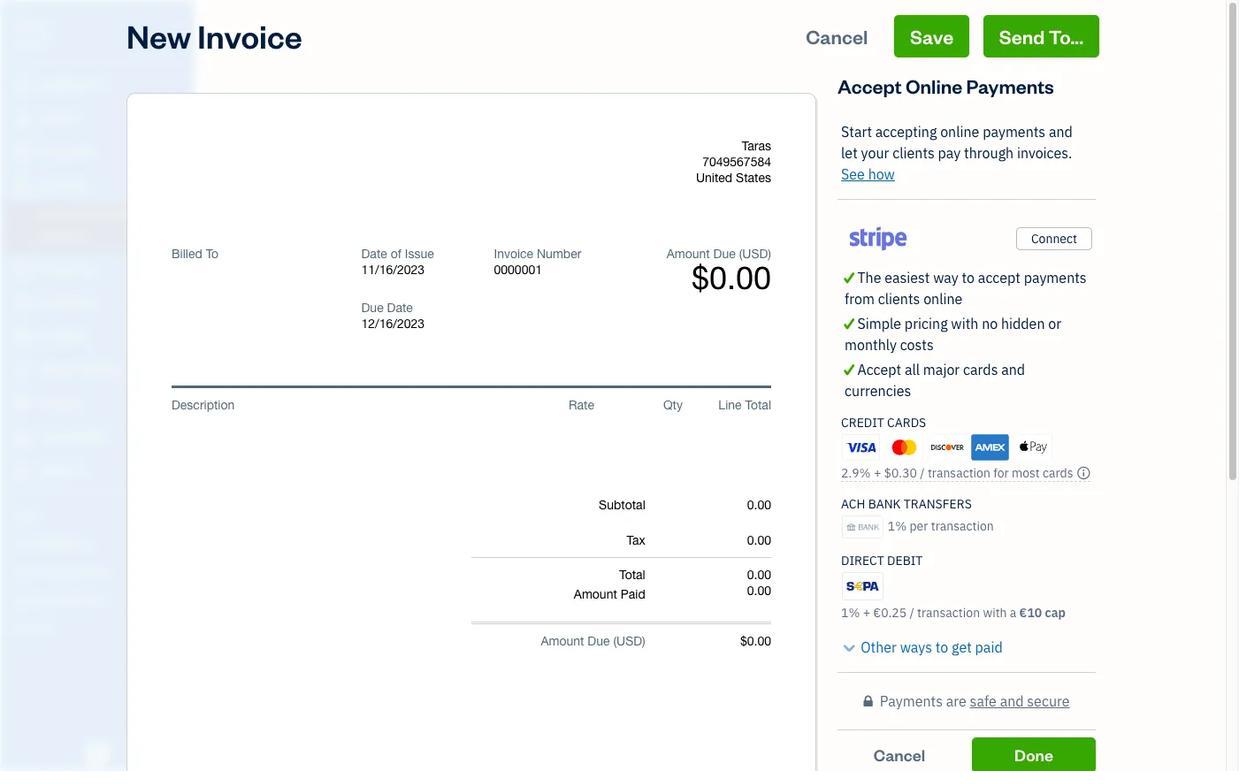 Task type: vqa. For each thing, say whether or not it's contained in the screenshot.
Issue
yes



Task type: locate. For each thing, give the bounding box(es) containing it.
0 vertical spatial )
[[768, 247, 771, 261]]

12/16/2023
[[361, 317, 425, 331]]

1 vertical spatial date
[[387, 301, 413, 315]]

0 vertical spatial accept
[[838, 73, 902, 98]]

0 vertical spatial (
[[739, 247, 742, 261]]

bank image
[[842, 515, 884, 539]]

( down the total amount paid
[[613, 634, 617, 648]]

1 vertical spatial online
[[924, 290, 963, 308]]

1 check image from the top
[[841, 267, 857, 288]]

easiest
[[885, 269, 930, 287]]

check image for accept all major cards and currencies
[[841, 359, 857, 380]]

1 horizontal spatial /
[[920, 465, 925, 481]]

usd for amount due ( usd )
[[617, 634, 642, 648]]

1% down bank icon
[[841, 605, 860, 621]]

online
[[940, 123, 979, 141], [924, 290, 963, 308]]

1 vertical spatial payments
[[1024, 269, 1087, 287]]

0 horizontal spatial )
[[642, 634, 645, 648]]

due down the total amount paid
[[588, 634, 610, 648]]

1 vertical spatial (
[[613, 634, 617, 648]]

for
[[993, 465, 1009, 481]]

states
[[736, 171, 771, 185]]

due date 12/16/2023
[[361, 301, 425, 331]]

0 horizontal spatial invoice
[[198, 15, 302, 57]]

client image
[[11, 111, 33, 128]]

0 vertical spatial cancel button
[[790, 15, 884, 57]]

payments are safe and secure
[[880, 692, 1070, 710]]

your
[[861, 144, 889, 162]]

cancel
[[806, 24, 868, 49], [874, 744, 925, 765]]

amount
[[667, 247, 710, 261], [574, 587, 617, 601], [541, 634, 584, 648]]

check image
[[841, 267, 857, 288], [841, 359, 857, 380]]

cards right the major
[[963, 361, 998, 379]]

1 horizontal spatial )
[[768, 247, 771, 261]]

and inside start accepting online payments and let your clients pay through invoices. see how
[[1049, 123, 1073, 141]]

0 vertical spatial with
[[951, 315, 979, 333]]

0 horizontal spatial usd
[[617, 634, 642, 648]]

and down hidden
[[1001, 361, 1025, 379]]

transaction down transfers
[[931, 518, 994, 534]]

0 vertical spatial /
[[920, 465, 925, 481]]

2 vertical spatial amount
[[541, 634, 584, 648]]

items and services image
[[13, 564, 189, 578]]

amount down the total amount paid
[[541, 634, 584, 648]]

online
[[906, 73, 962, 98]]

date of issue
[[361, 247, 434, 261]]

bank image
[[842, 572, 884, 600]]

0 vertical spatial online
[[940, 123, 979, 141]]

1 vertical spatial )
[[642, 634, 645, 648]]

0 vertical spatial total
[[745, 398, 771, 412]]

online down way
[[924, 290, 963, 308]]

0 vertical spatial taras
[[14, 16, 49, 34]]

get
[[952, 638, 972, 656]]

total inside the total amount paid
[[619, 568, 645, 582]]

1 horizontal spatial cancel
[[874, 744, 925, 765]]

1 vertical spatial clients
[[878, 290, 920, 308]]

safe
[[970, 692, 997, 710]]

amount inside the total amount paid
[[574, 587, 617, 601]]

due up 12/16/2023
[[361, 301, 384, 315]]

transaction down discover image
[[928, 465, 991, 481]]

from
[[845, 290, 875, 308]]

1 vertical spatial taras
[[742, 139, 771, 153]]

0 vertical spatial usd
[[742, 247, 768, 261]]

0 vertical spatial transaction
[[928, 465, 991, 481]]

1 vertical spatial amount
[[574, 587, 617, 601]]

per
[[910, 518, 928, 534]]

estimate image
[[11, 144, 33, 162]]

0 horizontal spatial to
[[936, 638, 948, 656]]

project image
[[11, 328, 33, 346]]

qty
[[663, 398, 683, 412]]

1 vertical spatial cancel button
[[838, 737, 961, 771]]

see how link
[[841, 165, 895, 183]]

and inside accept all major cards and currencies
[[1001, 361, 1025, 379]]

to right way
[[962, 269, 975, 287]]

simple
[[857, 315, 901, 333]]

due
[[713, 247, 736, 261], [361, 301, 384, 315], [588, 634, 610, 648]]

0 horizontal spatial due
[[361, 301, 384, 315]]

clients
[[893, 144, 935, 162], [878, 290, 920, 308]]

clients inside start accepting online payments and let your clients pay through invoices. see how
[[893, 144, 935, 162]]

taras
[[14, 16, 49, 34], [742, 139, 771, 153]]

0 vertical spatial amount
[[667, 247, 710, 261]]

connect button
[[1016, 227, 1092, 250]]

amount due ( usd ) $0.00
[[667, 247, 771, 296]]

1 vertical spatial total
[[619, 568, 645, 582]]

online inside start accepting online payments and let your clients pay through invoices. see how
[[940, 123, 979, 141]]

accept up start on the top right of the page
[[838, 73, 902, 98]]

taras for taras owner
[[14, 16, 49, 34]]

taras up owner
[[14, 16, 49, 34]]

1 horizontal spatial +
[[874, 465, 881, 481]]

debit
[[887, 553, 923, 569]]

1 vertical spatial to
[[936, 638, 948, 656]]

1 vertical spatial +
[[863, 605, 870, 621]]

payments down "send"
[[966, 73, 1054, 98]]

cancel for save
[[806, 24, 868, 49]]

and right safe at the bottom right of page
[[1000, 692, 1024, 710]]

check image down monthly
[[841, 359, 857, 380]]

due inside amount due ( usd ) $0.00
[[713, 247, 736, 261]]

through
[[964, 144, 1014, 162]]

1 vertical spatial usd
[[617, 634, 642, 648]]

cancel for done
[[874, 744, 925, 765]]

invoice number
[[494, 247, 581, 261]]

transaction up the "get"
[[917, 605, 980, 621]]

accept inside accept all major cards and currencies
[[857, 361, 901, 379]]

0 vertical spatial check image
[[841, 267, 857, 288]]

0 horizontal spatial taras
[[14, 16, 49, 34]]

let
[[841, 144, 858, 162]]

total
[[745, 398, 771, 412], [619, 568, 645, 582]]

+ for 1%
[[863, 605, 870, 621]]

0 vertical spatial and
[[1049, 123, 1073, 141]]

other
[[861, 638, 897, 656]]

the
[[857, 269, 881, 287]]

0 horizontal spatial payments
[[880, 692, 943, 710]]

amount inside amount due ( usd ) $0.00
[[667, 247, 710, 261]]

freshbooks payments image
[[841, 221, 916, 256]]

+ left €0.25
[[863, 605, 870, 621]]

1 horizontal spatial payments
[[966, 73, 1054, 98]]

1 vertical spatial transaction
[[931, 518, 994, 534]]

send to...
[[999, 24, 1083, 49]]

clients down the easiest
[[878, 290, 920, 308]]

cards inside accept all major cards and currencies
[[963, 361, 998, 379]]

bank
[[868, 496, 901, 512]]

payments
[[966, 73, 1054, 98], [880, 692, 943, 710]]

0 vertical spatial clients
[[893, 144, 935, 162]]

2 horizontal spatial due
[[713, 247, 736, 261]]

0 vertical spatial payments
[[983, 123, 1046, 141]]

0 vertical spatial due
[[713, 247, 736, 261]]

billed
[[172, 247, 202, 261]]

1% left per at the right bottom of page
[[888, 518, 907, 534]]

total up paid
[[619, 568, 645, 582]]

( inside amount due ( usd ) $0.00
[[739, 247, 742, 261]]

with left no on the top
[[951, 315, 979, 333]]

clients down accepting
[[893, 144, 935, 162]]

total right the line
[[745, 398, 771, 412]]

) inside amount due ( usd ) $0.00
[[768, 247, 771, 261]]

+
[[874, 465, 881, 481], [863, 605, 870, 621]]

apps image
[[13, 508, 189, 522]]

and up invoices.
[[1049, 123, 1073, 141]]

all
[[905, 361, 920, 379]]

payments right the lock icon
[[880, 692, 943, 710]]

invoice image
[[11, 178, 33, 195]]

check image up 'from'
[[841, 267, 857, 288]]

discover image
[[928, 434, 966, 460]]

2 vertical spatial and
[[1000, 692, 1024, 710]]

issue
[[405, 247, 434, 261]]

/
[[920, 465, 925, 481], [910, 605, 914, 621]]

date inside due date 12/16/2023
[[387, 301, 413, 315]]

accept up currencies
[[857, 361, 901, 379]]

usd
[[742, 247, 768, 261], [617, 634, 642, 648]]

clients inside the easiest way to accept payments from clients online
[[878, 290, 920, 308]]

0 vertical spatial payments
[[966, 73, 1054, 98]]

0 vertical spatial 1%
[[888, 518, 907, 534]]

) for amount due ( usd ) $0.00
[[768, 247, 771, 261]]

taras up 7049567584
[[742, 139, 771, 153]]

1% for 1% + €0.25 / transaction with a €10 cap
[[841, 605, 860, 621]]

1 vertical spatial 1%
[[841, 605, 860, 621]]

bank connections image
[[13, 593, 189, 607]]

cards left info image
[[1043, 465, 1073, 481]]

taras inside main element
[[14, 16, 49, 34]]

total amount paid
[[574, 568, 645, 601]]

0 vertical spatial date
[[361, 247, 387, 261]]

number
[[537, 247, 581, 261]]

payments inside start accepting online payments and let your clients pay through invoices. see how
[[983, 123, 1046, 141]]

0 horizontal spatial (
[[613, 634, 617, 648]]

1 horizontal spatial 1%
[[888, 518, 907, 534]]

1 horizontal spatial usd
[[742, 247, 768, 261]]

Issue date in MM/DD/YYYY format text field
[[361, 263, 467, 277]]

expense image
[[11, 295, 33, 312]]

to left the "get"
[[936, 638, 948, 656]]

0 vertical spatial cancel
[[806, 24, 868, 49]]

cards
[[963, 361, 998, 379], [1043, 465, 1073, 481]]

start
[[841, 123, 872, 141]]

0 vertical spatial invoice
[[198, 15, 302, 57]]

1% per transaction
[[888, 518, 994, 534]]

1 horizontal spatial taras
[[742, 139, 771, 153]]

transaction for with
[[917, 605, 980, 621]]

timer image
[[11, 362, 33, 379]]

mastercard image
[[885, 434, 923, 460]]

12/16/2023 button
[[361, 316, 467, 332]]

payments inside the easiest way to accept payments from clients online
[[1024, 269, 1087, 287]]

due down united
[[713, 247, 736, 261]]

1 vertical spatial cards
[[1043, 465, 1073, 481]]

clients for easiest
[[878, 290, 920, 308]]

0 horizontal spatial with
[[951, 315, 979, 333]]

1 vertical spatial check image
[[841, 359, 857, 380]]

usd inside amount due ( usd ) $0.00
[[742, 247, 768, 261]]

date left of
[[361, 247, 387, 261]]

taras inside taras 7049567584 united states
[[742, 139, 771, 153]]

/ right €0.25
[[910, 605, 914, 621]]

payments up through
[[983, 123, 1046, 141]]

usd down paid
[[617, 634, 642, 648]]

1 vertical spatial /
[[910, 605, 914, 621]]

0 horizontal spatial /
[[910, 605, 914, 621]]

and for accept all major cards and currencies
[[1001, 361, 1025, 379]]

due inside due date 12/16/2023
[[361, 301, 384, 315]]

1 vertical spatial payments
[[880, 692, 943, 710]]

1%
[[888, 518, 907, 534], [841, 605, 860, 621]]

0 horizontal spatial 1%
[[841, 605, 860, 621]]

( down states on the top right of page
[[739, 247, 742, 261]]

with left a
[[983, 605, 1007, 621]]

usd down states on the top right of page
[[742, 247, 768, 261]]

2 vertical spatial transaction
[[917, 605, 980, 621]]

1 horizontal spatial to
[[962, 269, 975, 287]]

date up 12/16/2023
[[387, 301, 413, 315]]

transaction
[[928, 465, 991, 481], [931, 518, 994, 534], [917, 605, 980, 621]]

paid
[[975, 638, 1003, 656]]

0 horizontal spatial cards
[[963, 361, 998, 379]]

) down paid
[[642, 634, 645, 648]]

1 vertical spatial invoice
[[494, 247, 533, 261]]

payment image
[[11, 261, 33, 279]]

invoices.
[[1017, 144, 1072, 162]]

1 vertical spatial due
[[361, 301, 384, 315]]

1 vertical spatial and
[[1001, 361, 1025, 379]]

0 horizontal spatial total
[[619, 568, 645, 582]]

online inside the easiest way to accept payments from clients online
[[924, 290, 963, 308]]

1 vertical spatial cancel
[[874, 744, 925, 765]]

2 check image from the top
[[841, 359, 857, 380]]

1 vertical spatial with
[[983, 605, 1007, 621]]

( for amount due ( usd )
[[613, 634, 617, 648]]

pay
[[938, 144, 961, 162]]

0 vertical spatial cards
[[963, 361, 998, 379]]

with
[[951, 315, 979, 333], [983, 605, 1007, 621]]

amount left paid
[[574, 587, 617, 601]]

0 vertical spatial +
[[874, 465, 881, 481]]

0 horizontal spatial +
[[863, 605, 870, 621]]

2 vertical spatial due
[[588, 634, 610, 648]]

0 vertical spatial to
[[962, 269, 975, 287]]

rate
[[569, 398, 594, 412]]

0 horizontal spatial cancel
[[806, 24, 868, 49]]

/ right $0.30
[[920, 465, 925, 481]]

$0.00
[[692, 259, 771, 296], [740, 634, 771, 648]]

online up pay
[[940, 123, 979, 141]]

0 vertical spatial $0.00
[[692, 259, 771, 296]]

to
[[962, 269, 975, 287], [936, 638, 948, 656]]

accept online payments
[[838, 73, 1054, 98]]

amount down united
[[667, 247, 710, 261]]

) down states on the top right of page
[[768, 247, 771, 261]]

1 0.00 from the top
[[747, 498, 771, 512]]

1 horizontal spatial (
[[739, 247, 742, 261]]

1 vertical spatial accept
[[857, 361, 901, 379]]

1 horizontal spatial due
[[588, 634, 610, 648]]

payments down connect
[[1024, 269, 1087, 287]]

+ right '2.9%'
[[874, 465, 881, 481]]

billed to
[[172, 247, 219, 261]]

accept for online
[[838, 73, 902, 98]]



Task type: describe. For each thing, give the bounding box(es) containing it.
) for amount due ( usd )
[[642, 634, 645, 648]]

ach bank transfers
[[841, 496, 972, 512]]

save button
[[894, 15, 970, 57]]

( for amount due ( usd ) $0.00
[[739, 247, 742, 261]]

major
[[923, 361, 960, 379]]

accepting
[[875, 123, 937, 141]]

how
[[868, 165, 895, 183]]

€10
[[1019, 605, 1042, 621]]

costs
[[900, 336, 934, 354]]

tax
[[627, 533, 645, 547]]

direct debit
[[841, 553, 923, 569]]

line total
[[719, 398, 771, 412]]

owner
[[14, 35, 47, 49]]

Enter an Invoice # text field
[[494, 263, 544, 277]]

description
[[172, 398, 235, 412]]

report image
[[11, 463, 33, 480]]

american express image
[[971, 434, 1009, 460]]

send to... button
[[983, 15, 1099, 57]]

the easiest way to accept payments from clients online
[[845, 269, 1087, 308]]

apple pay image
[[1015, 434, 1053, 460]]

/ for $0.30
[[920, 465, 925, 481]]

team members image
[[13, 536, 189, 550]]

2 0.00 from the top
[[747, 533, 771, 547]]

settings image
[[13, 621, 189, 635]]

/ for €0.25
[[910, 605, 914, 621]]

main element
[[0, 0, 239, 771]]

transaction for for
[[928, 465, 991, 481]]

1 horizontal spatial cards
[[1043, 465, 1073, 481]]

visa image
[[842, 434, 880, 461]]

taras for taras 7049567584 united states
[[742, 139, 771, 153]]

2.9%
[[841, 465, 871, 481]]

1 horizontal spatial with
[[983, 605, 1007, 621]]

to inside the easiest way to accept payments from clients online
[[962, 269, 975, 287]]

taras 7049567584 united states
[[696, 139, 771, 185]]

money image
[[11, 395, 33, 413]]

usd for amount due ( usd ) $0.00
[[742, 247, 768, 261]]

3 0.00 from the top
[[747, 568, 771, 582]]

of
[[391, 247, 401, 261]]

or
[[1048, 315, 1061, 333]]

chart image
[[11, 429, 33, 447]]

see
[[841, 165, 865, 183]]

ways
[[900, 638, 932, 656]]

currencies
[[845, 382, 911, 400]]

€0.25
[[873, 605, 907, 621]]

taras owner
[[14, 16, 49, 49]]

monthly
[[845, 336, 897, 354]]

hidden
[[1001, 315, 1045, 333]]

1% for 1% per transaction
[[888, 518, 907, 534]]

a
[[1010, 605, 1017, 621]]

4 0.00 from the top
[[747, 584, 771, 598]]

1% + €0.25 / transaction with a €10 cap
[[841, 605, 1066, 621]]

check image for the easiest way to accept payments from clients online
[[841, 267, 857, 288]]

and for start accepting online payments and let your clients pay through invoices. see how
[[1049, 123, 1073, 141]]

done button
[[972, 737, 1096, 771]]

other ways to get paid link
[[841, 636, 1003, 658]]

pricing
[[905, 315, 948, 333]]

are
[[946, 692, 967, 710]]

united
[[696, 171, 732, 185]]

accept all major cards and currencies
[[845, 361, 1025, 400]]

2.9% + $0.30 / transaction for most cards
[[841, 465, 1073, 481]]

connect
[[1031, 231, 1077, 247]]

amount for amount due ( usd )
[[541, 634, 584, 648]]

cap
[[1045, 605, 1066, 621]]

other ways to get paid
[[861, 638, 1003, 656]]

done
[[1015, 744, 1053, 765]]

way
[[933, 269, 959, 287]]

0.00 0.00
[[747, 568, 771, 598]]

accept
[[978, 269, 1021, 287]]

+ for 2.9%
[[874, 465, 881, 481]]

transfers
[[904, 496, 972, 512]]

send
[[999, 24, 1045, 49]]

to...
[[1049, 24, 1083, 49]]

dashboard image
[[11, 77, 33, 95]]

check image
[[841, 313, 857, 334]]

$0.30
[[884, 465, 917, 481]]

direct
[[841, 553, 884, 569]]

to
[[206, 247, 219, 261]]

secure
[[1027, 692, 1070, 710]]

$0.00 inside amount due ( usd ) $0.00
[[692, 259, 771, 296]]

clients for accepting
[[893, 144, 935, 162]]

safe and secure link
[[970, 692, 1070, 710]]

cancel button for done
[[838, 737, 961, 771]]

cards
[[887, 415, 926, 431]]

lock image
[[864, 690, 873, 712]]

save
[[910, 24, 954, 49]]

due for amount due ( usd )
[[588, 634, 610, 648]]

line
[[719, 398, 742, 412]]

start accepting online payments and let your clients pay through invoices. see how
[[841, 123, 1073, 183]]

1 horizontal spatial total
[[745, 398, 771, 412]]

freshbooks image
[[83, 743, 111, 764]]

ach
[[841, 496, 865, 512]]

accept for all
[[857, 361, 901, 379]]

amount for amount due ( usd ) $0.00
[[667, 247, 710, 261]]

due for amount due ( usd ) $0.00
[[713, 247, 736, 261]]

info image
[[1077, 466, 1091, 480]]

new invoice
[[126, 15, 302, 57]]

amount due ( usd )
[[541, 634, 645, 648]]

paid
[[621, 587, 645, 601]]

7049567584
[[702, 155, 771, 169]]

chevrondown image
[[841, 636, 857, 658]]

subtotal
[[599, 498, 645, 512]]

cancel button for save
[[790, 15, 884, 57]]

most
[[1012, 465, 1040, 481]]

no
[[982, 315, 998, 333]]

simple pricing with no hidden or monthly costs
[[845, 315, 1061, 354]]

credit cards
[[841, 415, 926, 431]]

credit
[[841, 415, 884, 431]]

1 horizontal spatial invoice
[[494, 247, 533, 261]]

to inside other ways to get paid link
[[936, 638, 948, 656]]

1 vertical spatial $0.00
[[740, 634, 771, 648]]

new
[[126, 15, 191, 57]]

with inside simple pricing with no hidden or monthly costs
[[951, 315, 979, 333]]



